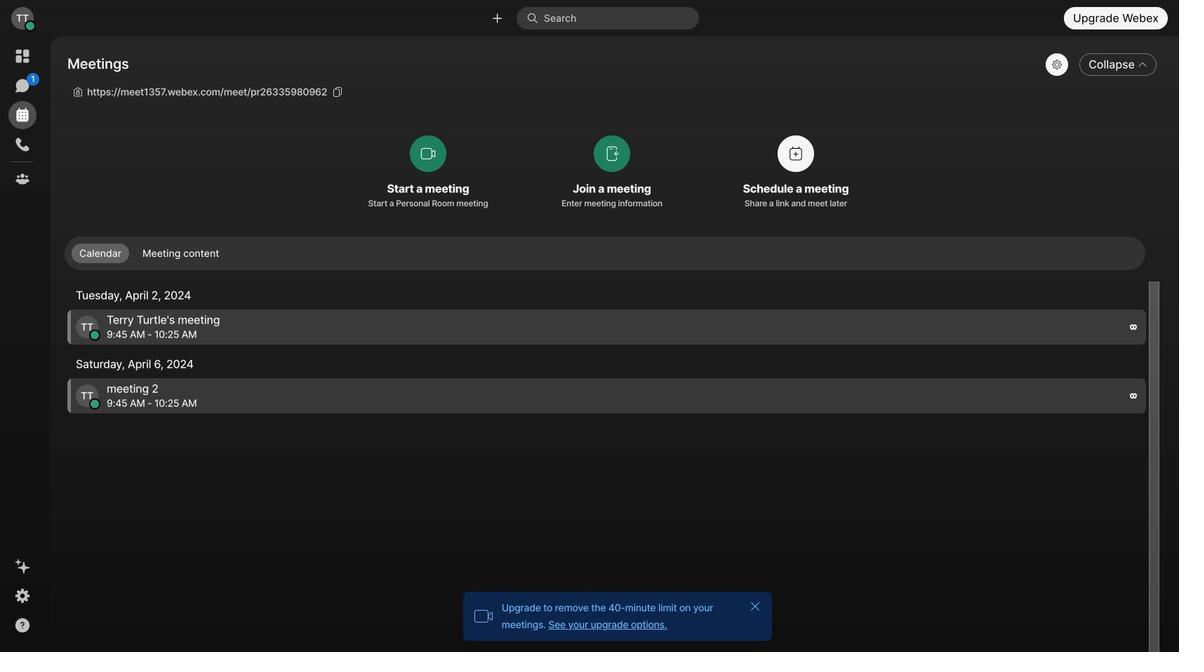 Task type: vqa. For each thing, say whether or not it's contained in the screenshot.
TEST SPACE "list item"
no



Task type: describe. For each thing, give the bounding box(es) containing it.
webex tab list
[[8, 42, 39, 193]]

cancel_16 image
[[750, 601, 761, 612]]



Task type: locate. For each thing, give the bounding box(es) containing it.
april 6, 2024 9:45 am to 10:25 am meeting 2 non-recurring meeting,  terry turtle list item
[[67, 378, 1146, 414]]

navigation
[[0, 37, 45, 652]]

april 2, 2024 9:45 am to 10:25 am terry turtle's meeting non-recurring meeting,  terry turtle list item
[[67, 310, 1146, 345]]

camera_28 image
[[474, 606, 493, 626]]



